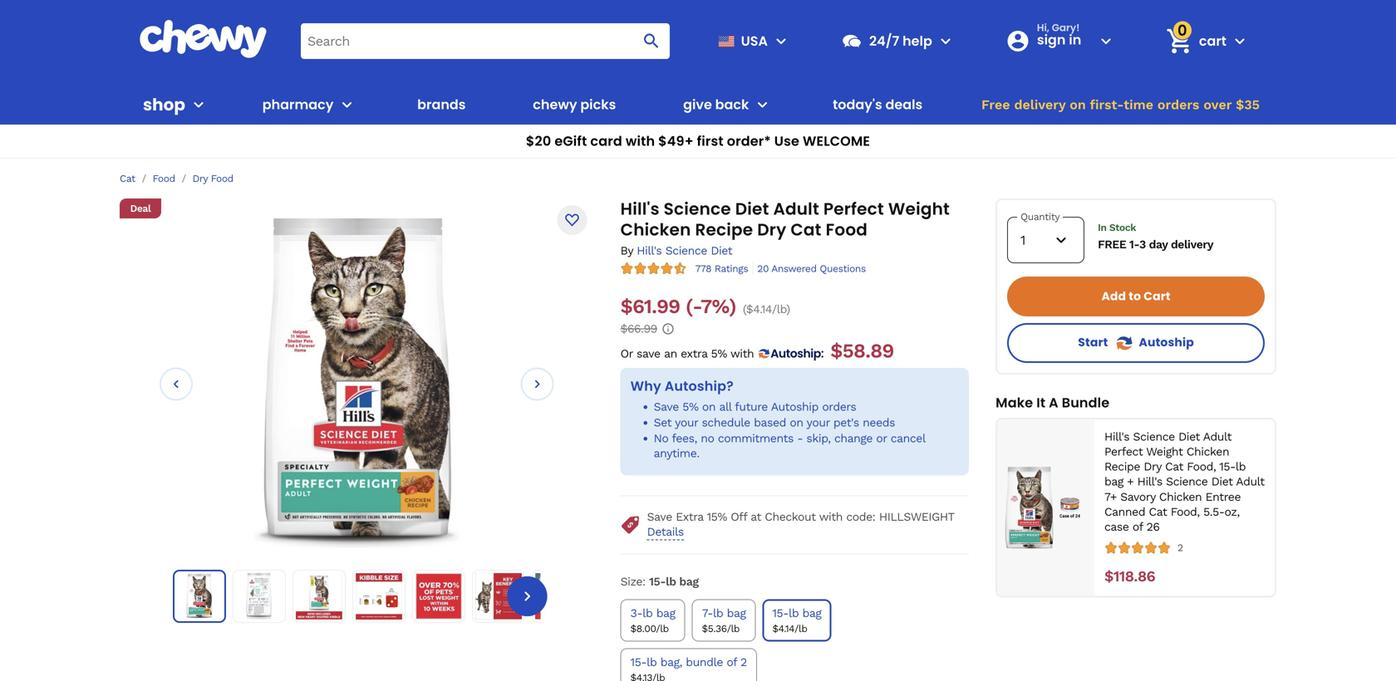 Task type: vqa. For each thing, say whether or not it's contained in the screenshot.
with in "Save Extra 15% Off at Checkout with code: HILLSWEIGHT Details"
yes



Task type: describe. For each thing, give the bounding box(es) containing it.
cat inside hill's science diet adult perfect weight chicken recipe dry cat food
[[791, 218, 822, 241]]

chewy picks link
[[526, 85, 623, 125]]

perfect for food
[[824, 197, 884, 221]]

food inside hill's science diet adult perfect weight chicken recipe dry cat food
[[826, 218, 868, 241]]

it
[[1037, 394, 1046, 412]]

case
[[1105, 520, 1129, 534]]

free delivery on first-time orders over $35 button
[[977, 85, 1265, 125]]

hill's inside hill's science diet adult perfect weight chicken recipe dry cat food
[[621, 197, 660, 221]]

0 vertical spatial dry
[[193, 173, 208, 185]]

on inside button
[[1070, 97, 1086, 113]]

3-
[[631, 607, 643, 621]]

hill's science diet adult perfect weight chicken recipe dry cat food, 15-lb bag slide 7 of 9 image
[[535, 574, 582, 620]]

with inside site banner
[[626, 132, 655, 150]]

add to cart
[[1102, 288, 1171, 305]]

no
[[654, 432, 669, 445]]

: for autoship
[[821, 346, 824, 362]]

15-lb bag $4.14/lb
[[773, 607, 822, 635]]

perfect for food,
[[1105, 445, 1143, 459]]

all
[[719, 400, 732, 414]]

usa
[[741, 31, 768, 50]]

orders inside button
[[1158, 97, 1200, 113]]

canned
[[1105, 505, 1146, 519]]

chewy picks
[[533, 95, 616, 114]]

pharmacy menu image
[[337, 95, 357, 115]]

$4.14/lb
[[773, 624, 808, 635]]

$8.00/lb
[[631, 624, 669, 635]]

save inside "why autoship? save 5% on all future autoship orders set your schedule based on your pet's needs no fees, no commitments - skip, change or cancel anytime."
[[654, 400, 679, 414]]

submit search image
[[642, 31, 662, 51]]

lb inside button
[[647, 656, 657, 670]]

$20 egift card with $49+ first order* use welcome
[[526, 132, 870, 150]]

hill's science diet adult perfect weight chicken recipe dry cat food, 15-lb bag + hill's science diet adult 7+ savory chicken entree canned cat food, 5.5-oz, case of 26
[[1105, 430, 1265, 534]]

based
[[754, 416, 786, 430]]

24/7
[[869, 31, 900, 50]]

autoship?
[[665, 377, 734, 396]]

dry for hill's science diet adult perfect weight chicken recipe dry cat food
[[757, 218, 787, 241]]

science up the entree
[[1166, 475, 1208, 489]]

15- inside button
[[631, 656, 647, 670]]

skip,
[[807, 432, 831, 445]]

lb inside 7-lb bag $5.36/lb
[[713, 607, 723, 621]]

15-lb bag, bundle of 2 button
[[621, 649, 757, 682]]

2 horizontal spatial adult
[[1236, 475, 1265, 489]]

egift
[[555, 132, 587, 150]]

gary!
[[1052, 21, 1080, 34]]

3
[[1140, 238, 1146, 251]]

size : 15-lb bag
[[621, 575, 699, 589]]

-
[[797, 432, 803, 445]]

save
[[637, 347, 661, 361]]

welcome
[[803, 132, 870, 150]]

start
[[1078, 335, 1111, 351]]

Product search field
[[301, 23, 670, 59]]

to
[[1129, 288, 1141, 305]]

15-lb bag, bundle of 2
[[631, 656, 747, 670]]

future
[[735, 400, 768, 414]]

$49+
[[658, 132, 694, 150]]

schedule
[[702, 416, 750, 430]]

bag for 15-lb bag
[[803, 607, 822, 621]]

$58.89
[[831, 339, 894, 363]]

bag,
[[661, 656, 682, 670]]

at
[[751, 510, 761, 524]]

back
[[715, 95, 749, 114]]

$66.99
[[621, 322, 657, 336]]

15- inside hill's science diet adult perfect weight chicken recipe dry cat food, 15-lb bag + hill's science diet adult 7+ savory chicken entree canned cat food, 5.5-oz, case of 26
[[1220, 460, 1236, 474]]

$4.14
[[746, 303, 772, 316]]

(
[[743, 303, 746, 316]]

delivery inside button
[[1014, 97, 1066, 113]]

hill's up savory
[[1138, 475, 1163, 489]]

hill's science diet adult perfect weight chicken recipe dry cat food, 15-lb bag slide 6 of 9 image
[[475, 574, 522, 620]]

shop button
[[143, 85, 209, 125]]

or save an extra 5% with
[[621, 347, 754, 361]]

hill's right "by"
[[637, 244, 662, 258]]

15- right size
[[649, 575, 666, 589]]

778 ratings
[[695, 263, 748, 275]]

over
[[1204, 97, 1232, 113]]

1 horizontal spatial on
[[790, 416, 803, 430]]

why autoship? save 5% on all future autoship orders set your schedule based on your pet's needs no fees, no commitments - skip, change or cancel anytime.
[[631, 377, 925, 460]]

)
[[787, 303, 790, 316]]

first
[[697, 132, 724, 150]]

dry food link
[[193, 172, 233, 185]]

stock
[[1110, 222, 1136, 234]]

an
[[664, 347, 677, 361]]

give
[[683, 95, 712, 114]]

7-
[[702, 607, 713, 621]]

hill's science diet adult perfect weight chicken recipe dry cat food, 15-lb bag slide 4 of 9 image
[[356, 574, 402, 620]]

bundle
[[686, 656, 723, 670]]

24/7 help
[[869, 31, 933, 50]]

needs
[[863, 416, 895, 430]]

autoship for autoship :
[[771, 346, 821, 362]]

hill's science diet adult perfect weight chicken recipe dry cat food, 15-lb bag + hill's science diet adult 7+ savory chicken entree canned cat food, 5.5-oz, case of 26 image
[[1004, 466, 1088, 550]]

5.5-
[[1204, 505, 1225, 519]]

details button
[[647, 525, 684, 541]]

7-lb bag $5.36/lb
[[702, 607, 746, 635]]

off
[[731, 510, 747, 524]]

hill's science diet adult perfect weight chicken recipe dry cat food
[[621, 197, 950, 241]]

1 vertical spatial food,
[[1171, 505, 1200, 519]]

5% inside "why autoship? save 5% on all future autoship orders set your schedule based on your pet's needs no fees, no commitments - skip, change or cancel anytime."
[[683, 400, 699, 414]]

lb inside hill's science diet adult perfect weight chicken recipe dry cat food, 15-lb bag + hill's science diet adult 7+ savory chicken entree canned cat food, 5.5-oz, case of 26
[[1236, 460, 1246, 474]]

1 vertical spatial on
[[702, 400, 716, 414]]

pharmacy
[[262, 95, 334, 114]]

$61.99 (-7%) text field
[[621, 295, 736, 318]]

extra
[[676, 510, 704, 524]]

15- inside 15-lb bag $4.14/lb
[[773, 607, 789, 621]]

1 your from the left
[[675, 416, 698, 430]]

cancel
[[891, 432, 925, 445]]

with inside the save extra 15% off at checkout with code: hillsweight details
[[819, 510, 843, 524]]

+
[[1127, 475, 1134, 489]]

0 vertical spatial 5%
[[711, 347, 727, 361]]

$118.86
[[1105, 568, 1156, 586]]

chewy home image
[[139, 20, 268, 58]]

recipe for hill's science diet adult perfect weight chicken recipe dry cat food, 15-lb bag + hill's science diet adult 7+ savory chicken entree canned cat food, 5.5-oz, case of 26
[[1105, 460, 1140, 474]]

lb right size
[[666, 575, 676, 589]]

or
[[621, 347, 633, 361]]

questions
[[820, 263, 866, 275]]

$58.89 text field
[[831, 339, 894, 363]]

food link
[[153, 172, 175, 185]]

778 ratings button
[[695, 262, 748, 275]]

cat link
[[120, 172, 135, 185]]

weight for food,
[[1147, 445, 1183, 459]]

menu image for usa popup button
[[771, 31, 791, 51]]

no
[[701, 432, 714, 445]]

weight for food
[[888, 197, 950, 221]]

adult for food,
[[1203, 430, 1232, 444]]

deal
[[130, 203, 151, 214]]

today's
[[833, 95, 883, 114]]

time
[[1124, 97, 1154, 113]]

adult for food
[[773, 197, 820, 221]]

set
[[654, 416, 672, 430]]



Task type: locate. For each thing, give the bounding box(es) containing it.
with down (
[[731, 347, 754, 361]]

lb inside $61.99 (-7%) ( $4.14 / lb )
[[777, 303, 787, 316]]

1 vertical spatial weight
[[1147, 445, 1183, 459]]

orders up pet's
[[822, 400, 856, 414]]

$118.86 text field
[[1105, 568, 1156, 586]]

1 horizontal spatial 2
[[1178, 542, 1183, 554]]

1 horizontal spatial of
[[1133, 520, 1143, 534]]

2 vertical spatial adult
[[1236, 475, 1265, 489]]

: left "$58.89" "text box" in the right of the page
[[821, 346, 824, 362]]

0 vertical spatial on
[[1070, 97, 1086, 113]]

3-lb bag $8.00/lb
[[631, 607, 675, 635]]

chicken for hill's science diet adult perfect weight chicken recipe dry cat food
[[621, 218, 691, 241]]

0 horizontal spatial on
[[702, 400, 716, 414]]

0 horizontal spatial perfect
[[824, 197, 884, 221]]

0 vertical spatial food,
[[1187, 460, 1216, 474]]

0 vertical spatial weight
[[888, 197, 950, 221]]

0 horizontal spatial recipe
[[695, 218, 753, 241]]

today's deals
[[833, 95, 923, 114]]

0 vertical spatial of
[[1133, 520, 1143, 534]]

hill's science diet adult perfect weight chicken recipe dry cat food, 15-lb bag + hill's science diet adult 7+ savory chicken entree canned cat food, 5.5-oz, case of 26 link
[[1105, 430, 1265, 535]]

diet inside hill's science diet adult perfect weight chicken recipe dry cat food
[[735, 197, 769, 221]]

dry inside hill's science diet adult perfect weight chicken recipe dry cat food
[[757, 218, 787, 241]]

0 horizontal spatial menu image
[[189, 95, 209, 115]]

0 horizontal spatial of
[[727, 656, 737, 670]]

change
[[835, 432, 873, 445]]

1 horizontal spatial hill's science diet adult perfect weight chicken recipe dry cat food, 15-lb bag slide 1 of 9 image
[[254, 216, 460, 549]]

by hill's science diet
[[621, 244, 732, 258]]

: for size
[[643, 575, 646, 589]]

science up +
[[1133, 430, 1175, 444]]

hill's science diet adult perfect weight chicken recipe dry cat food, 15-lb bag slide 5 of 9 image
[[416, 574, 462, 620]]

bag for 7-lb bag
[[727, 607, 746, 621]]

0 horizontal spatial delivery
[[1014, 97, 1066, 113]]

1 vertical spatial with
[[731, 347, 754, 361]]

food, left 5.5-
[[1171, 505, 1200, 519]]

ratings
[[715, 263, 748, 275]]

2 your from the left
[[807, 416, 830, 430]]

1 horizontal spatial with
[[731, 347, 754, 361]]

1 horizontal spatial your
[[807, 416, 830, 430]]

help menu image
[[936, 31, 956, 51]]

hill's science diet link
[[637, 244, 732, 258]]

1 horizontal spatial adult
[[1203, 430, 1232, 444]]

food, up the entree
[[1187, 460, 1216, 474]]

lb inside 3-lb bag $8.00/lb
[[643, 607, 653, 621]]

2 inside button
[[741, 656, 747, 670]]

lb
[[777, 303, 787, 316], [1236, 460, 1246, 474], [666, 575, 676, 589], [643, 607, 653, 621], [713, 607, 723, 621], [789, 607, 799, 621], [647, 656, 657, 670]]

on up -
[[790, 416, 803, 430]]

recipe inside hill's science diet adult perfect weight chicken recipe dry cat food, 15-lb bag + hill's science diet adult 7+ savory chicken entree canned cat food, 5.5-oz, case of 26
[[1105, 460, 1140, 474]]

in inside hi, gary! sign in
[[1069, 30, 1082, 49]]

of inside button
[[727, 656, 737, 670]]

$35
[[1236, 97, 1260, 113]]

of right bundle at the bottom of the page
[[727, 656, 737, 670]]

list
[[173, 570, 585, 623]]

hi, gary! sign in
[[1037, 21, 1082, 49]]

1 vertical spatial 2
[[741, 656, 747, 670]]

lb right $4.14 at the right of page
[[777, 303, 787, 316]]

of
[[1133, 520, 1143, 534], [727, 656, 737, 670]]

your up skip,
[[807, 416, 830, 430]]

with right card
[[626, 132, 655, 150]]

add
[[1102, 288, 1126, 305]]

pharmacy link
[[256, 85, 334, 125]]

2 horizontal spatial dry
[[1144, 460, 1162, 474]]

lb up $4.14/lb
[[789, 607, 799, 621]]

bag inside 7-lb bag $5.36/lb
[[727, 607, 746, 621]]

1 vertical spatial recipe
[[1105, 460, 1140, 474]]

of left 26 at right bottom
[[1133, 520, 1143, 534]]

science
[[664, 197, 731, 221], [666, 244, 707, 258], [1133, 430, 1175, 444], [1166, 475, 1208, 489]]

hill's science diet adult perfect weight chicken recipe dry cat food, 15-lb bag slide 1 of 9 image inside carousel-slider region
[[254, 216, 460, 549]]

bag down details button
[[679, 575, 699, 589]]

free delivery on first-time orders over $35
[[982, 97, 1260, 113]]

0 vertical spatial hill's science diet adult perfect weight chicken recipe dry cat food, 15-lb bag slide 1 of 9 image
[[254, 216, 460, 549]]

chicken
[[621, 218, 691, 241], [1187, 445, 1230, 459], [1160, 490, 1202, 504]]

recipe for hill's science diet adult perfect weight chicken recipe dry cat food
[[695, 218, 753, 241]]

autoship down cart
[[1139, 335, 1194, 351]]

1 vertical spatial orders
[[822, 400, 856, 414]]

0 horizontal spatial in
[[1069, 30, 1082, 49]]

science up the 778
[[666, 244, 707, 258]]

on
[[1070, 97, 1086, 113], [702, 400, 716, 414], [790, 416, 803, 430]]

1 vertical spatial delivery
[[1171, 238, 1214, 251]]

of inside hill's science diet adult perfect weight chicken recipe dry cat food, 15-lb bag + hill's science diet adult 7+ savory chicken entree canned cat food, 5.5-oz, case of 26
[[1133, 520, 1143, 534]]

2 vertical spatial on
[[790, 416, 803, 430]]

perfect inside hill's science diet adult perfect weight chicken recipe dry cat food, 15-lb bag + hill's science diet adult 7+ savory chicken entree canned cat food, 5.5-oz, case of 26
[[1105, 445, 1143, 459]]

menu image inside usa popup button
[[771, 31, 791, 51]]

hill's down bundle
[[1105, 430, 1130, 444]]

lb up $8.00/lb
[[643, 607, 653, 621]]

: up 3-
[[643, 575, 646, 589]]

5%
[[711, 347, 727, 361], [683, 400, 699, 414]]

help
[[903, 31, 933, 50]]

2 vertical spatial chicken
[[1160, 490, 1202, 504]]

chicken for hill's science diet adult perfect weight chicken recipe dry cat food, 15-lb bag + hill's science diet adult 7+ savory chicken entree canned cat food, 5.5-oz, case of 26
[[1187, 445, 1230, 459]]

0 horizontal spatial your
[[675, 416, 698, 430]]

menu image for the shop dropdown button
[[189, 95, 209, 115]]

lb up $5.36/lb
[[713, 607, 723, 621]]

lb inside 15-lb bag $4.14/lb
[[789, 607, 799, 621]]

0 horizontal spatial food
[[153, 173, 175, 185]]

bag up $4.14/lb
[[803, 607, 822, 621]]

site banner
[[0, 0, 1396, 159]]

1 vertical spatial in
[[1098, 222, 1107, 234]]

chicken inside hill's science diet adult perfect weight chicken recipe dry cat food
[[621, 218, 691, 241]]

save
[[654, 400, 679, 414], [647, 510, 672, 524]]

bag inside 3-lb bag $8.00/lb
[[656, 607, 675, 621]]

in up free
[[1098, 222, 1107, 234]]

delivery
[[1014, 97, 1066, 113], [1171, 238, 1214, 251]]

1 horizontal spatial food
[[211, 173, 233, 185]]

delivery inside in stock free 1-3 day delivery
[[1171, 238, 1214, 251]]

day
[[1149, 238, 1168, 251]]

pet's
[[834, 416, 859, 430]]

0 horizontal spatial weight
[[888, 197, 950, 221]]

0 horizontal spatial dry
[[193, 173, 208, 185]]

your up fees, on the left bottom of the page
[[675, 416, 698, 430]]

15- left bag,
[[631, 656, 647, 670]]

order*
[[727, 132, 771, 150]]

save up 'set'
[[654, 400, 679, 414]]

bag up 7+
[[1105, 475, 1124, 489]]

2 vertical spatial with
[[819, 510, 843, 524]]

perfect
[[824, 197, 884, 221], [1105, 445, 1143, 459]]

1 vertical spatial save
[[647, 510, 672, 524]]

answered
[[772, 263, 817, 275]]

Search text field
[[301, 23, 670, 59]]

bag up $5.36/lb
[[727, 607, 746, 621]]

food right food link
[[211, 173, 233, 185]]

1 horizontal spatial dry
[[757, 218, 787, 241]]

1 vertical spatial hill's science diet adult perfect weight chicken recipe dry cat food, 15-lb bag slide 1 of 9 image
[[177, 574, 222, 619]]

2 horizontal spatial food
[[826, 218, 868, 241]]

5% down autoship?
[[683, 400, 699, 414]]

lb up the entree
[[1236, 460, 1246, 474]]

bag for 3-lb bag
[[656, 607, 675, 621]]

by
[[621, 244, 633, 258]]

weight inside hill's science diet adult perfect weight chicken recipe dry cat food
[[888, 197, 950, 221]]

use
[[775, 132, 800, 150]]

items image
[[1165, 27, 1194, 56]]

dry up savory
[[1144, 460, 1162, 474]]

2 horizontal spatial on
[[1070, 97, 1086, 113]]

$20 egift card with $49+ first order* use welcome link
[[0, 125, 1396, 159]]

cart
[[1144, 288, 1171, 305]]

brands link
[[411, 85, 473, 125]]

sign
[[1037, 30, 1066, 49]]

1 horizontal spatial 5%
[[711, 347, 727, 361]]

:
[[821, 346, 824, 362], [643, 575, 646, 589]]

bag inside hill's science diet adult perfect weight chicken recipe dry cat food, 15-lb bag + hill's science diet adult 7+ savory chicken entree canned cat food, 5.5-oz, case of 26
[[1105, 475, 1124, 489]]

save up details
[[647, 510, 672, 524]]

size
[[621, 575, 643, 589]]

menu image right shop
[[189, 95, 209, 115]]

$61.99
[[621, 295, 680, 318]]

15- up the entree
[[1220, 460, 1236, 474]]

perfect up +
[[1105, 445, 1143, 459]]

autoship inside "why autoship? save 5% on all future autoship orders set your schedule based on your pet's needs no fees, no commitments - skip, change or cancel anytime."
[[771, 400, 819, 414]]

1 horizontal spatial :
[[821, 346, 824, 362]]

delivery right day
[[1171, 238, 1214, 251]]

0 horizontal spatial :
[[643, 575, 646, 589]]

1 vertical spatial menu image
[[189, 95, 209, 115]]

save extra 15% off at checkout with code: hillsweight details
[[647, 510, 955, 539]]

free
[[982, 97, 1010, 113]]

recipe up 778 ratings button
[[695, 218, 753, 241]]

autoship down )
[[771, 346, 821, 362]]

5% right extra
[[711, 347, 727, 361]]

0 vertical spatial adult
[[773, 197, 820, 221]]

shop
[[143, 93, 185, 116]]

$5.36/lb
[[702, 624, 740, 635]]

on left all
[[702, 400, 716, 414]]

dry right food link
[[193, 173, 208, 185]]

0 vertical spatial orders
[[1158, 97, 1200, 113]]

food
[[153, 173, 175, 185], [211, 173, 233, 185], [826, 218, 868, 241]]

account menu image
[[1096, 31, 1116, 51]]

with left 'code:'
[[819, 510, 843, 524]]

cart menu image
[[1230, 31, 1250, 51]]

778
[[695, 263, 712, 275]]

15- up $4.14/lb
[[773, 607, 789, 621]]

carousel-slider region
[[131, 216, 582, 553]]

1 vertical spatial 5%
[[683, 400, 699, 414]]

in inside in stock free 1-3 day delivery
[[1098, 222, 1107, 234]]

1 vertical spatial dry
[[757, 218, 787, 241]]

0 horizontal spatial 2
[[741, 656, 747, 670]]

26
[[1147, 520, 1160, 534]]

0 vertical spatial delivery
[[1014, 97, 1066, 113]]

cat
[[120, 173, 135, 185], [791, 218, 822, 241], [1165, 460, 1184, 474], [1149, 505, 1167, 519]]

chicken up by hill's science diet
[[621, 218, 691, 241]]

1 horizontal spatial delivery
[[1171, 238, 1214, 251]]

0 horizontal spatial 5%
[[683, 400, 699, 414]]

0 vertical spatial menu image
[[771, 31, 791, 51]]

0 vertical spatial in
[[1069, 30, 1082, 49]]

chewy
[[533, 95, 577, 114]]

fees,
[[672, 432, 697, 445]]

autoship up based
[[771, 400, 819, 414]]

0 vertical spatial 2
[[1178, 542, 1183, 554]]

extra
[[681, 347, 708, 361]]

adult
[[773, 197, 820, 221], [1203, 430, 1232, 444], [1236, 475, 1265, 489]]

1 horizontal spatial in
[[1098, 222, 1107, 234]]

7%)
[[701, 295, 736, 318]]

chicken up 26 at right bottom
[[1160, 490, 1202, 504]]

or
[[876, 432, 887, 445]]

0 vertical spatial save
[[654, 400, 679, 414]]

recipe inside hill's science diet adult perfect weight chicken recipe dry cat food
[[695, 218, 753, 241]]

adult inside hill's science diet adult perfect weight chicken recipe dry cat food
[[773, 197, 820, 221]]

autoship for autoship
[[1139, 335, 1194, 351]]

recipe up +
[[1105, 460, 1140, 474]]

make it a bundle
[[996, 394, 1110, 412]]

save inside the save extra 15% off at checkout with code: hillsweight details
[[647, 510, 672, 524]]

card
[[591, 132, 622, 150]]

/
[[772, 303, 777, 316]]

dry inside hill's science diet adult perfect weight chicken recipe dry cat food, 15-lb bag + hill's science diet adult 7+ savory chicken entree canned cat food, 5.5-oz, case of 26
[[1144, 460, 1162, 474]]

0 vertical spatial recipe
[[695, 218, 753, 241]]

perfect up questions
[[824, 197, 884, 221]]

give back
[[683, 95, 749, 114]]

menu image inside the shop dropdown button
[[189, 95, 209, 115]]

0 horizontal spatial with
[[626, 132, 655, 150]]

with
[[626, 132, 655, 150], [731, 347, 754, 361], [819, 510, 843, 524]]

weight inside hill's science diet adult perfect weight chicken recipe dry cat food, 15-lb bag + hill's science diet adult 7+ savory chicken entree canned cat food, 5.5-oz, case of 26
[[1147, 445, 1183, 459]]

1 vertical spatial adult
[[1203, 430, 1232, 444]]

chicken up the entree
[[1187, 445, 1230, 459]]

lb left bag,
[[647, 656, 657, 670]]

0 vertical spatial chicken
[[621, 218, 691, 241]]

brands
[[417, 95, 466, 114]]

add to cart button
[[1008, 277, 1265, 317]]

on left first-
[[1070, 97, 1086, 113]]

0 horizontal spatial hill's science diet adult perfect weight chicken recipe dry cat food, 15-lb bag slide 1 of 9 image
[[177, 574, 222, 619]]

orders inside "why autoship? save 5% on all future autoship orders set your schedule based on your pet's needs no fees, no commitments - skip, change or cancel anytime."
[[822, 400, 856, 414]]

hill's science diet adult perfect weight chicken recipe dry cat food, 15-lb bag slide 3 of 9 image
[[296, 574, 342, 620]]

science inside hill's science diet adult perfect weight chicken recipe dry cat food
[[664, 197, 731, 221]]

0 horizontal spatial adult
[[773, 197, 820, 221]]

1 horizontal spatial recipe
[[1105, 460, 1140, 474]]

chewy support image
[[841, 30, 863, 52]]

menu image
[[771, 31, 791, 51], [189, 95, 209, 115]]

science up hill's science diet link
[[664, 197, 731, 221]]

in
[[1069, 30, 1082, 49], [1098, 222, 1107, 234]]

menu image right usa
[[771, 31, 791, 51]]

dry up 20
[[757, 218, 787, 241]]

give back link
[[677, 85, 749, 125]]

in right sign
[[1069, 30, 1082, 49]]

1 horizontal spatial perfect
[[1105, 445, 1143, 459]]

1 horizontal spatial orders
[[1158, 97, 1200, 113]]

1 vertical spatial :
[[643, 575, 646, 589]]

delivery right free
[[1014, 97, 1066, 113]]

hill's science diet adult perfect weight chicken recipe dry cat food, 15-lb bag slide 1 of 9 image
[[254, 216, 460, 549], [177, 574, 222, 619]]

1 vertical spatial perfect
[[1105, 445, 1143, 459]]

1 vertical spatial of
[[727, 656, 737, 670]]

oz,
[[1225, 505, 1240, 519]]

dry for hill's science diet adult perfect weight chicken recipe dry cat food, 15-lb bag + hill's science diet adult 7+ savory chicken entree canned cat food, 5.5-oz, case of 26
[[1144, 460, 1162, 474]]

2 horizontal spatial with
[[819, 510, 843, 524]]

0 vertical spatial :
[[821, 346, 824, 362]]

1 horizontal spatial menu image
[[771, 31, 791, 51]]

$66.99 text field
[[621, 322, 657, 336]]

details
[[647, 525, 684, 539]]

bag inside 15-lb bag $4.14/lb
[[803, 607, 822, 621]]

0 horizontal spatial orders
[[822, 400, 856, 414]]

0 vertical spatial with
[[626, 132, 655, 150]]

group
[[617, 596, 973, 682]]

hill's science diet adult perfect weight chicken recipe dry cat food, 15-lb bag slide 2 of 9 image
[[236, 574, 283, 620]]

give back menu image
[[753, 95, 772, 115]]

(-
[[686, 295, 701, 318]]

food right the cat link
[[153, 173, 175, 185]]

2 vertical spatial dry
[[1144, 460, 1162, 474]]

commitments
[[718, 432, 794, 445]]

hill's up "by"
[[621, 197, 660, 221]]

bag up $8.00/lb
[[656, 607, 675, 621]]

1 vertical spatial chicken
[[1187, 445, 1230, 459]]

orders left over
[[1158, 97, 1200, 113]]

0 vertical spatial perfect
[[824, 197, 884, 221]]

1 horizontal spatial weight
[[1147, 445, 1183, 459]]

15-
[[1220, 460, 1236, 474], [649, 575, 666, 589], [773, 607, 789, 621], [631, 656, 647, 670]]

$20
[[526, 132, 551, 150]]

perfect inside hill's science diet adult perfect weight chicken recipe dry cat food
[[824, 197, 884, 221]]

make
[[996, 394, 1033, 412]]

group containing 3-lb bag
[[617, 596, 973, 682]]

food up questions
[[826, 218, 868, 241]]



